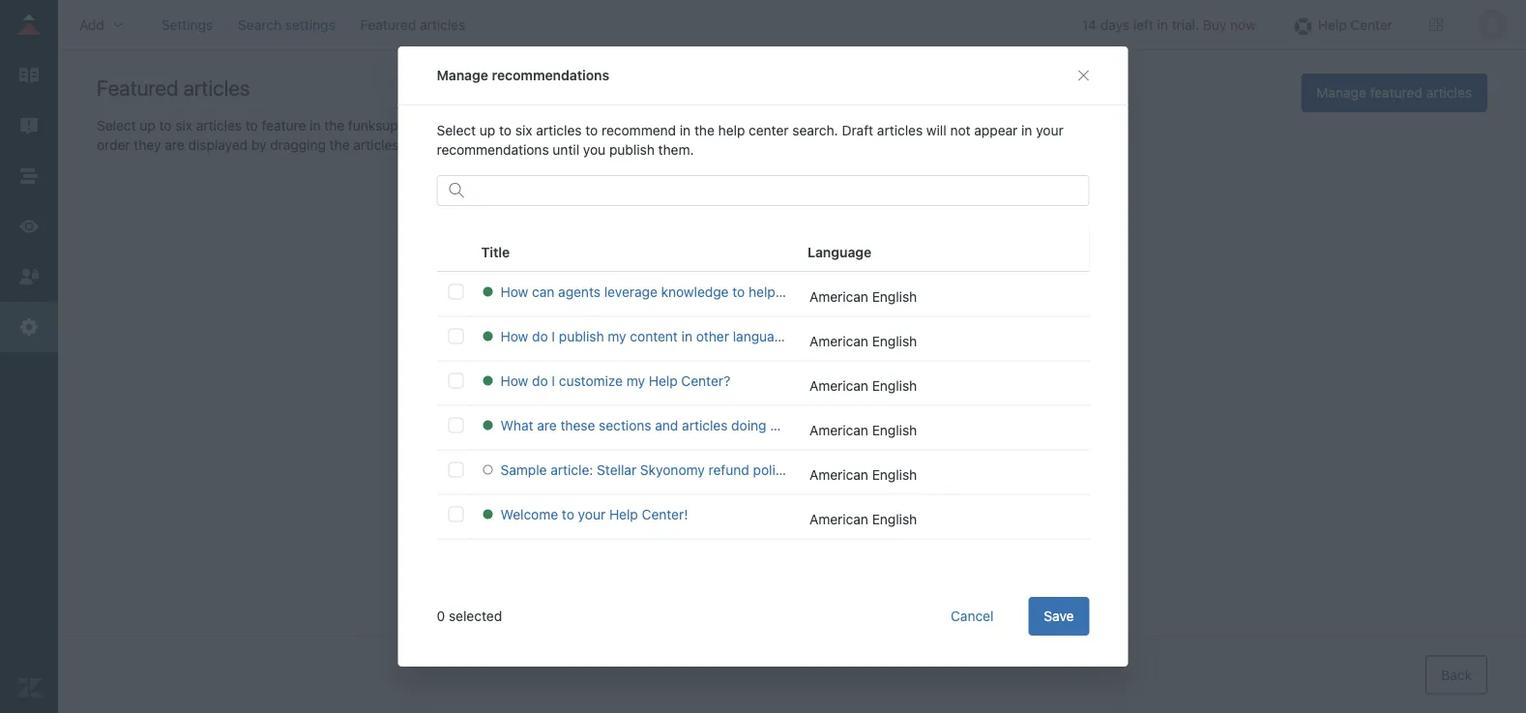 Task type: locate. For each thing, give the bounding box(es) containing it.
2 american from the top
[[810, 333, 869, 349]]

publish down recommend
[[610, 142, 655, 158]]

can right the you on the right
[[994, 118, 1017, 134]]

your down article:
[[578, 506, 606, 522]]

manage inside 'button'
[[1317, 85, 1367, 101]]

2 american english from the top
[[810, 333, 917, 349]]

up left or
[[403, 137, 419, 153]]

will left be
[[617, 118, 637, 134]]

will left not
[[927, 122, 947, 138]]

featured articles inside navigation
[[361, 16, 466, 32]]

recommendations up end
[[492, 67, 610, 83]]

the up dragging
[[324, 118, 345, 134]]

manage recommendations
[[437, 67, 610, 83]]

1 vertical spatial help
[[649, 372, 678, 388]]

0 vertical spatial i
[[552, 328, 555, 344]]

when
[[554, 399, 590, 415]]

3 american from the top
[[810, 377, 869, 393]]

learn more about featured articles link
[[480, 137, 711, 153]]

do up "what"
[[532, 372, 548, 388]]

featured up they
[[97, 74, 178, 100]]

see left them
[[938, 399, 960, 415]]

5 english from the top
[[872, 466, 917, 482]]

back
[[1442, 667, 1473, 683]]

here.
[[999, 399, 1031, 415]]

manage featured articles
[[1317, 85, 1473, 101]]

languages?
[[733, 328, 804, 344]]

1 american english from the top
[[810, 288, 917, 304]]

0 horizontal spatial featured articles
[[97, 74, 250, 100]]

more
[[519, 137, 551, 153]]

center inside no featured articles yet when you add featured articles in help center search you will see them here.
[[798, 399, 838, 415]]

manage down help center "button"
[[1317, 85, 1367, 101]]

0 vertical spatial help
[[1318, 16, 1347, 32]]

in left other
[[682, 328, 693, 344]]

center inside select up to six articles to feature in the funksupport help center search. end users will be able to see the featured articles when searching. you can change the order they are displayed by dragging the articles up or down.
[[458, 118, 498, 134]]

4 english from the top
[[872, 422, 917, 438]]

5 american english from the top
[[810, 466, 917, 482]]

select right or
[[437, 122, 476, 138]]

six
[[175, 118, 193, 134], [516, 122, 533, 138]]

do for customize
[[532, 372, 548, 388]]

to
[[159, 118, 172, 134], [246, 118, 258, 134], [690, 118, 703, 134], [499, 122, 512, 138], [586, 122, 598, 138], [733, 283, 745, 299], [562, 506, 575, 522]]

2 english from the top
[[872, 333, 917, 349]]

1 horizontal spatial featured
[[361, 16, 416, 32]]

see
[[706, 118, 728, 134], [938, 399, 960, 415]]

1 horizontal spatial are
[[537, 417, 557, 433]]

0 horizontal spatial help
[[609, 506, 638, 522]]

0 horizontal spatial select
[[97, 118, 136, 134]]

0 horizontal spatial can
[[532, 283, 555, 299]]

able
[[660, 118, 686, 134]]

search settings link
[[238, 16, 335, 32]]

1 horizontal spatial your
[[1036, 122, 1064, 138]]

1 vertical spatial your
[[578, 506, 606, 522]]

1 vertical spatial recommendations
[[437, 142, 549, 158]]

1 vertical spatial i
[[552, 372, 555, 388]]

1 horizontal spatial manage
[[1317, 85, 1367, 101]]

None field
[[473, 182, 1077, 199]]

how do i publish my content in other languages? link
[[483, 327, 804, 346]]

1 vertical spatial manage
[[1317, 85, 1367, 101]]

my
[[608, 328, 627, 344], [627, 372, 645, 388]]

six right learn in the top of the page
[[516, 122, 533, 138]]

will for six
[[927, 122, 947, 138]]

publish down "agents"
[[559, 328, 604, 344]]

1 horizontal spatial help
[[649, 372, 678, 388]]

1 horizontal spatial publish
[[610, 142, 655, 158]]

will inside no featured articles yet when you add featured articles in help center search you will see them here.
[[914, 399, 934, 415]]

american for welcome to your help center!
[[810, 511, 869, 527]]

featured
[[1371, 85, 1423, 101], [756, 118, 808, 134], [594, 137, 647, 153], [728, 375, 794, 396], [648, 399, 700, 415]]

search.
[[502, 118, 548, 134], [793, 122, 839, 138]]

content
[[630, 328, 678, 344]]

american english for sample article: stellar skyonomy refund policies
[[810, 466, 917, 482]]

users
[[579, 118, 613, 134]]

1 horizontal spatial select
[[437, 122, 476, 138]]

english for how do i publish my content in other languages?
[[872, 333, 917, 349]]

manage for manage featured articles
[[1317, 85, 1367, 101]]

featured down center
[[1371, 85, 1423, 101]]

0 vertical spatial featured articles
[[361, 16, 466, 32]]

3 how from the top
[[501, 372, 529, 388]]

user permissions image
[[16, 264, 42, 289]]

can
[[994, 118, 1017, 134], [532, 283, 555, 299]]

1 vertical spatial publish
[[559, 328, 604, 344]]

up
[[140, 118, 156, 134], [480, 122, 496, 138], [403, 137, 419, 153]]

moderate content image
[[16, 113, 42, 138]]

0 horizontal spatial manage
[[437, 67, 489, 83]]

search. left the draft
[[793, 122, 839, 138]]

1 i from the top
[[552, 328, 555, 344]]

knowledge
[[661, 283, 729, 299]]

0 horizontal spatial are
[[165, 137, 185, 153]]

your right appear
[[1036, 122, 1064, 138]]

help left center
[[1318, 16, 1347, 32]]

3 english from the top
[[872, 377, 917, 393]]

buy
[[1203, 16, 1227, 32]]

center for six
[[458, 118, 498, 134]]

5 american from the top
[[810, 466, 869, 482]]

help right able
[[719, 122, 745, 138]]

up up they
[[140, 118, 156, 134]]

selected
[[449, 608, 502, 624]]

select inside the select up to six articles to recommend in the help center search. draft articles will not appear in your recommendations until you publish them.
[[437, 122, 476, 138]]

help left the center!
[[609, 506, 638, 522]]

0
[[437, 608, 445, 624]]

see up (opens in a new tab) image
[[706, 118, 728, 134]]

1 english from the top
[[872, 288, 917, 304]]

english for how do i customize my help center?
[[872, 377, 917, 393]]

by
[[251, 137, 266, 153]]

not
[[951, 122, 971, 138]]

0 horizontal spatial center
[[458, 118, 498, 134]]

1 vertical spatial do
[[532, 372, 548, 388]]

in up doing
[[753, 399, 764, 415]]

center?
[[682, 372, 731, 388]]

1 american from the top
[[810, 288, 869, 304]]

how do i customize my help center?
[[501, 372, 731, 388]]

0 horizontal spatial see
[[706, 118, 728, 134]]

6 american from the top
[[810, 511, 869, 527]]

1 horizontal spatial featured articles
[[361, 16, 466, 32]]

help up or
[[428, 118, 455, 134]]

how
[[501, 283, 529, 299], [501, 328, 529, 344], [501, 372, 529, 388]]

1 horizontal spatial search.
[[793, 122, 839, 138]]

will inside the select up to six articles to recommend in the help center search. draft articles will not appear in your recommendations until you publish them.
[[927, 122, 947, 138]]

manage up down.
[[437, 67, 489, 83]]

zendesk products image
[[1430, 18, 1444, 31]]

4 american from the top
[[810, 422, 869, 438]]

how do i customize my help center? link
[[483, 371, 787, 390]]

will
[[617, 118, 637, 134], [927, 122, 947, 138], [914, 399, 934, 415]]

help inside "button"
[[1318, 16, 1347, 32]]

0 horizontal spatial up
[[140, 118, 156, 134]]

featured
[[361, 16, 416, 32], [97, 74, 178, 100]]

six up the displayed
[[175, 118, 193, 134]]

0 vertical spatial my
[[608, 328, 627, 344]]

will left them
[[914, 399, 934, 415]]

select up order
[[97, 118, 136, 134]]

six for recommendations
[[516, 122, 533, 138]]

search
[[238, 16, 282, 32]]

can left "agents"
[[532, 283, 555, 299]]

0 vertical spatial can
[[994, 118, 1017, 134]]

1 vertical spatial my
[[627, 372, 645, 388]]

skyonomy
[[640, 462, 705, 477]]

recommendations right or
[[437, 142, 549, 158]]

4 american english from the top
[[810, 422, 917, 438]]

navigation containing settings
[[157, 10, 469, 39]]

when
[[861, 118, 895, 134]]

1 horizontal spatial up
[[403, 137, 419, 153]]

up inside the select up to six articles to recommend in the help center search. draft articles will not appear in your recommendations until you publish them.
[[480, 122, 496, 138]]

trial.
[[1172, 16, 1200, 32]]

them
[[963, 399, 995, 415]]

0 vertical spatial see
[[706, 118, 728, 134]]

center up learn in the top of the page
[[458, 118, 498, 134]]

the up (opens in a new tab) image
[[695, 122, 715, 138]]

learn
[[480, 137, 515, 153]]

six inside select up to six articles to feature in the funksupport help center search. end users will be able to see the featured articles when searching. you can change the order they are displayed by dragging the articles up or down.
[[175, 118, 193, 134]]

2 horizontal spatial up
[[480, 122, 496, 138]]

navigation
[[157, 10, 469, 39]]

you inside the select up to six articles to recommend in the help center search. draft articles will not appear in your recommendations until you publish them.
[[583, 142, 606, 158]]

do
[[532, 328, 548, 344], [532, 372, 548, 388]]

1 do from the top
[[532, 328, 548, 344]]

1 vertical spatial featured
[[97, 74, 178, 100]]

1 vertical spatial are
[[537, 417, 557, 433]]

center
[[458, 118, 498, 134], [749, 122, 789, 138], [798, 399, 838, 415]]

0 horizontal spatial search.
[[502, 118, 548, 134]]

appear
[[975, 122, 1018, 138]]

(opens in a new tab) image
[[696, 140, 711, 151]]

2 horizontal spatial help
[[1318, 16, 1347, 32]]

publish
[[610, 142, 655, 158], [559, 328, 604, 344]]

center up here?
[[798, 399, 838, 415]]

help center
[[1318, 16, 1393, 32]]

center inside the select up to six articles to recommend in the help center search. draft articles will not appear in your recommendations until you publish them.
[[749, 122, 789, 138]]

2 vertical spatial how
[[501, 372, 529, 388]]

or
[[422, 137, 435, 153]]

american for how do i customize my help center?
[[810, 377, 869, 393]]

1 horizontal spatial see
[[938, 399, 960, 415]]

manage
[[437, 67, 489, 83], [1317, 85, 1367, 101]]

center!
[[642, 506, 688, 522]]

2 how from the top
[[501, 328, 529, 344]]

help left center?
[[649, 372, 678, 388]]

six for articles
[[175, 118, 193, 134]]

1 vertical spatial see
[[938, 399, 960, 415]]

are inside 'what are these sections and articles doing here?' link
[[537, 417, 557, 433]]

american english for how do i customize my help center?
[[810, 377, 917, 393]]

you down users on the left
[[583, 142, 606, 158]]

6 american english from the top
[[810, 511, 917, 527]]

the right change
[[1070, 118, 1090, 134]]

0 vertical spatial featured
[[361, 16, 416, 32]]

0 vertical spatial publish
[[610, 142, 655, 158]]

recommendations
[[492, 67, 610, 83], [437, 142, 549, 158]]

14 days left in trial. buy now
[[1082, 16, 1257, 32]]

0 vertical spatial are
[[165, 137, 185, 153]]

0 vertical spatial manage
[[437, 67, 489, 83]]

6 english from the top
[[872, 511, 917, 527]]

these
[[561, 417, 595, 433]]

1 how from the top
[[501, 283, 529, 299]]

american for how can agents leverage knowledge to help customers?
[[810, 288, 869, 304]]

help up here?
[[768, 399, 795, 415]]

up right down.
[[480, 122, 496, 138]]

0 vertical spatial do
[[532, 328, 548, 344]]

featured left the draft
[[756, 118, 808, 134]]

dragging
[[270, 137, 326, 153]]

center left the draft
[[749, 122, 789, 138]]

search. inside the select up to six articles to recommend in the help center search. draft articles will not appear in your recommendations until you publish them.
[[793, 122, 839, 138]]

article:
[[551, 462, 593, 477]]

back button
[[1426, 655, 1488, 694]]

search. up more
[[502, 118, 548, 134]]

feature
[[262, 118, 306, 134]]

1 vertical spatial can
[[532, 283, 555, 299]]

can inside how can agents leverage knowledge to help customers? link
[[532, 283, 555, 299]]

i inside how do i publish my content in other languages? link
[[552, 328, 555, 344]]

american english
[[810, 288, 917, 304], [810, 333, 917, 349], [810, 377, 917, 393], [810, 422, 917, 438], [810, 466, 917, 482], [810, 511, 917, 527]]

are right "what"
[[537, 417, 557, 433]]

2 horizontal spatial center
[[798, 399, 838, 415]]

my left content
[[608, 328, 627, 344]]

my up the add
[[627, 372, 645, 388]]

in right left
[[1158, 16, 1169, 32]]

2 i from the top
[[552, 372, 555, 388]]

are
[[165, 137, 185, 153], [537, 417, 557, 433]]

sample article: stellar skyonomy refund policies
[[501, 462, 801, 477]]

3 american english from the top
[[810, 377, 917, 393]]

select inside select up to six articles to feature in the funksupport help center search. end users will be able to see the featured articles when searching. you can change the order they are displayed by dragging the articles up or down.
[[97, 118, 136, 134]]

you left the add
[[594, 399, 617, 415]]

articles inside navigation
[[420, 16, 466, 32]]

featured right settings
[[361, 16, 416, 32]]

featured up doing
[[728, 375, 794, 396]]

how for how do i publish my content in other languages?
[[501, 328, 529, 344]]

manage for manage recommendations
[[437, 67, 489, 83]]

the
[[324, 118, 345, 134], [732, 118, 752, 134], [1070, 118, 1090, 134], [695, 122, 715, 138], [330, 137, 350, 153]]

2 do from the top
[[532, 372, 548, 388]]

1 horizontal spatial six
[[516, 122, 533, 138]]

do up how do i customize my help center?
[[532, 328, 548, 344]]

search settings
[[238, 16, 335, 32]]

are right they
[[165, 137, 185, 153]]

until
[[553, 142, 580, 158]]

1 vertical spatial how
[[501, 328, 529, 344]]

your
[[1036, 122, 1064, 138], [578, 506, 606, 522]]

welcome to your help center!
[[501, 506, 688, 522]]

change
[[1020, 118, 1066, 134]]

0 vertical spatial how
[[501, 283, 529, 299]]

six inside the select up to six articles to recommend in the help center search. draft articles will not appear in your recommendations until you publish them.
[[516, 122, 533, 138]]

english for welcome to your help center!
[[872, 511, 917, 527]]

english
[[872, 288, 917, 304], [872, 333, 917, 349], [872, 377, 917, 393], [872, 422, 917, 438], [872, 466, 917, 482], [872, 511, 917, 527]]

select for featured articles
[[97, 118, 136, 134]]

welcome to your help center! link
[[483, 505, 787, 524]]

settings image
[[16, 314, 42, 340]]

i inside how do i customize my help center? link
[[552, 372, 555, 388]]

0 horizontal spatial six
[[175, 118, 193, 134]]

search. inside select up to six articles to feature in the funksupport help center search. end users will be able to see the featured articles when searching. you can change the order they are displayed by dragging the articles up or down.
[[502, 118, 548, 134]]

select up to six articles to recommend in the help center search. draft articles will not appear in your recommendations until you publish them.
[[437, 122, 1064, 158]]

1 horizontal spatial can
[[994, 118, 1017, 134]]

draft
[[842, 122, 874, 138]]

english for what are these sections and articles doing here?
[[872, 422, 917, 438]]

in
[[1158, 16, 1169, 32], [310, 118, 321, 134], [680, 122, 691, 138], [1022, 122, 1033, 138], [682, 328, 693, 344], [753, 399, 764, 415]]

1 horizontal spatial center
[[749, 122, 789, 138]]

in up dragging
[[310, 118, 321, 134]]

1 vertical spatial featured articles
[[97, 74, 250, 100]]

0 vertical spatial your
[[1036, 122, 1064, 138]]

you
[[967, 118, 990, 134]]

featured inside select up to six articles to feature in the funksupport help center search. end users will be able to see the featured articles when searching. you can change the order they are displayed by dragging the articles up or down.
[[756, 118, 808, 134]]

american for how do i publish my content in other languages?
[[810, 333, 869, 349]]

displayed
[[188, 137, 248, 153]]



Task type: describe. For each thing, give the bounding box(es) containing it.
learn more about featured articles
[[480, 137, 696, 153]]

0 vertical spatial recommendations
[[492, 67, 610, 83]]

they
[[134, 137, 161, 153]]

searching.
[[899, 118, 964, 134]]

0 selected
[[437, 608, 502, 624]]

center
[[1351, 16, 1393, 32]]

manage articles image
[[16, 63, 42, 88]]

recommendations inside the select up to six articles to recommend in the help center search. draft articles will not appear in your recommendations until you publish them.
[[437, 142, 549, 158]]

0 horizontal spatial publish
[[559, 328, 604, 344]]

help inside select up to six articles to feature in the funksupport help center search. end users will be able to see the featured articles when searching. you can change the order they are displayed by dragging the articles up or down.
[[428, 118, 455, 134]]

featured inside navigation
[[361, 16, 416, 32]]

order
[[97, 137, 130, 153]]

you right search
[[888, 399, 910, 415]]

here?
[[770, 417, 805, 433]]

in inside how do i publish my content in other languages? link
[[682, 328, 693, 344]]

about
[[555, 137, 590, 153]]

the right dragging
[[330, 137, 350, 153]]

sample article: stellar skyonomy refund policies link
[[483, 460, 801, 479]]

i for customize
[[552, 372, 555, 388]]

yet
[[859, 375, 883, 396]]

in right appear
[[1022, 122, 1033, 138]]

them.
[[658, 142, 694, 158]]

welcome
[[501, 506, 558, 522]]

american english for what are these sections and articles doing here?
[[810, 422, 917, 438]]

publish inside the select up to six articles to recommend in the help center search. draft articles will not appear in your recommendations until you publish them.
[[610, 142, 655, 158]]

see inside no featured articles yet when you add featured articles in help center search you will see them here.
[[938, 399, 960, 415]]

be
[[641, 118, 656, 134]]

what are these sections and articles doing here? link
[[483, 416, 805, 435]]

how for how do i customize my help center?
[[501, 372, 529, 388]]

i for publish
[[552, 328, 555, 344]]

help up languages? on the top of the page
[[749, 283, 776, 299]]

english for sample article: stellar skyonomy refund policies
[[872, 466, 917, 482]]

in up 'them.'
[[680, 122, 691, 138]]

settings
[[161, 16, 213, 32]]

now
[[1231, 16, 1257, 32]]

left
[[1134, 16, 1154, 32]]

center for yet
[[798, 399, 838, 415]]

american for sample article: stellar skyonomy refund policies
[[810, 466, 869, 482]]

recommend
[[602, 122, 676, 138]]

no
[[702, 375, 724, 396]]

end
[[552, 118, 575, 134]]

stellar
[[597, 462, 637, 477]]

featured inside 'button'
[[1371, 85, 1423, 101]]

what are these sections and articles doing here?
[[501, 417, 805, 433]]

other
[[696, 328, 729, 344]]

american english for how do i publish my content in other languages?
[[810, 333, 917, 349]]

2 vertical spatial help
[[609, 506, 638, 522]]

help inside no featured articles yet when you add featured articles in help center search you will see them here.
[[768, 399, 795, 415]]

0 horizontal spatial your
[[578, 506, 606, 522]]

the inside the select up to six articles to recommend in the help center search. draft articles will not appear in your recommendations until you publish them.
[[695, 122, 715, 138]]

how can agents leverage knowledge to help customers? link
[[483, 282, 852, 301]]

will inside select up to six articles to feature in the funksupport help center search. end users will be able to see the featured articles when searching. you can change the order they are displayed by dragging the articles up or down.
[[617, 118, 637, 134]]

will for yet
[[914, 399, 934, 415]]

policies
[[753, 462, 801, 477]]

the right able
[[732, 118, 752, 134]]

customize
[[559, 372, 623, 388]]

customize design image
[[16, 214, 42, 239]]

leverage
[[604, 283, 658, 299]]

language
[[808, 244, 872, 260]]

help center button
[[1286, 10, 1399, 39]]

my for help
[[627, 372, 645, 388]]

close modal image
[[1076, 68, 1092, 83]]

in inside select up to six articles to feature in the funksupport help center search. end users will be able to see the featured articles when searching. you can change the order they are displayed by dragging the articles up or down.
[[310, 118, 321, 134]]

what
[[501, 417, 534, 433]]

add
[[620, 399, 644, 415]]

manage featured articles button
[[1302, 74, 1488, 112]]

your inside the select up to six articles to recommend in the help center search. draft articles will not appear in your recommendations until you publish them.
[[1036, 122, 1064, 138]]

english for how can agents leverage knowledge to help customers?
[[872, 288, 917, 304]]

do for publish
[[532, 328, 548, 344]]

and
[[655, 417, 679, 433]]

down.
[[439, 137, 477, 153]]

articles inside 'button'
[[1427, 85, 1473, 101]]

cancel button
[[936, 597, 1010, 636]]

save button
[[1029, 597, 1090, 636]]

zendesk image
[[16, 675, 42, 700]]

my for content
[[608, 328, 627, 344]]

help inside the select up to six articles to recommend in the help center search. draft articles will not appear in your recommendations until you publish them.
[[719, 122, 745, 138]]

doing
[[732, 417, 767, 433]]

days
[[1101, 16, 1130, 32]]

featured down users on the left
[[594, 137, 647, 153]]

how for how can agents leverage knowledge to help customers?
[[501, 283, 529, 299]]

arrange content image
[[16, 164, 42, 189]]

0 horizontal spatial featured
[[97, 74, 178, 100]]

in inside no featured articles yet when you add featured articles in help center search you will see them here.
[[753, 399, 764, 415]]

agents
[[558, 283, 601, 299]]

up for featured
[[140, 118, 156, 134]]

how do i publish my content in other languages?
[[501, 328, 804, 344]]

are inside select up to six articles to feature in the funksupport help center search. end users will be able to see the featured articles when searching. you can change the order they are displayed by dragging the articles up or down.
[[165, 137, 185, 153]]

how can agents leverage knowledge to help customers?
[[501, 283, 852, 299]]

refund
[[709, 462, 750, 477]]

select up to six articles to feature in the funksupport help center search. end users will be able to see the featured articles when searching. you can change the order they are displayed by dragging the articles up or down.
[[97, 118, 1090, 153]]

featured up and
[[648, 399, 700, 415]]

save
[[1044, 608, 1074, 624]]

settings
[[285, 16, 335, 32]]

search
[[842, 399, 884, 415]]

up for manage
[[480, 122, 496, 138]]

can inside select up to six articles to feature in the funksupport help center search. end users will be able to see the featured articles when searching. you can change the order they are displayed by dragging the articles up or down.
[[994, 118, 1017, 134]]

see inside select up to six articles to feature in the funksupport help center search. end users will be able to see the featured articles when searching. you can change the order they are displayed by dragging the articles up or down.
[[706, 118, 728, 134]]

funksupport
[[348, 118, 424, 134]]

no featured articles yet when you add featured articles in help center search you will see them here.
[[554, 375, 1031, 415]]

customers?
[[779, 283, 852, 299]]

cancel
[[951, 608, 994, 624]]

american english for how can agents leverage knowledge to help customers?
[[810, 288, 917, 304]]

14
[[1082, 16, 1097, 32]]

sections
[[599, 417, 652, 433]]

american for what are these sections and articles doing here?
[[810, 422, 869, 438]]

settings link
[[161, 16, 213, 32]]

select for manage recommendations
[[437, 122, 476, 138]]

american english for welcome to your help center!
[[810, 511, 917, 527]]

title
[[481, 244, 510, 260]]



Task type: vqa. For each thing, say whether or not it's contained in the screenshot.
six within the Select up to six articles to feature in the funksupport help center search. End users will be able to see the featured articles when searching. You can change the order they are displayed by dragging the articles up or down.
yes



